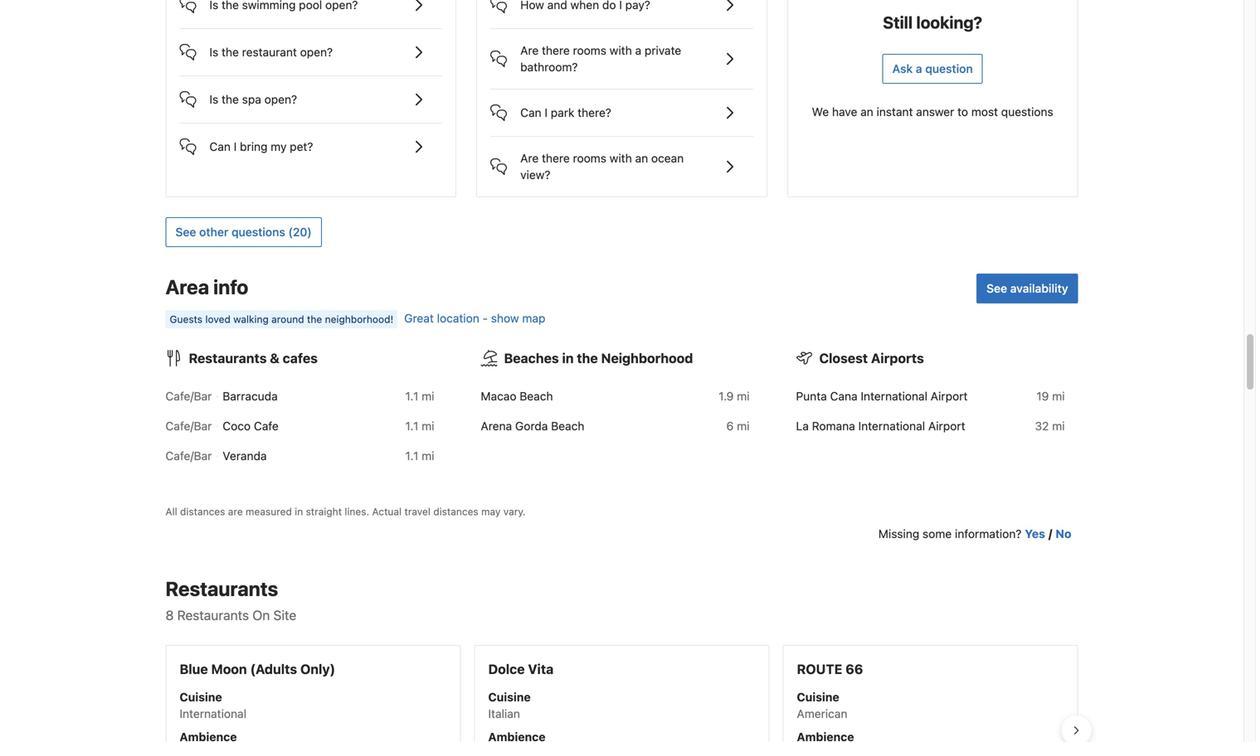Task type: vqa. For each thing, say whether or not it's contained in the screenshot.
the Missing
yes



Task type: locate. For each thing, give the bounding box(es) containing it.
0 horizontal spatial cuisine
[[180, 691, 222, 705]]

cuisine international
[[180, 691, 247, 721]]

with
[[610, 44, 632, 57], [610, 152, 632, 165]]

can i bring my pet? button
[[180, 124, 442, 157]]

missing some information? yes / no
[[879, 528, 1072, 541]]

international down punta cana international airport
[[859, 420, 925, 433]]

1 vertical spatial a
[[916, 62, 923, 76]]

1 horizontal spatial distances
[[433, 506, 479, 518]]

2 1.1 from the top
[[405, 420, 419, 433]]

1 1.1 from the top
[[405, 390, 419, 403]]

0 vertical spatial with
[[610, 44, 632, 57]]

location
[[437, 312, 479, 325]]

ocean
[[651, 152, 684, 165]]

guests
[[170, 314, 203, 325]]

2 cafe/bar from the top
[[166, 420, 212, 433]]

1 vertical spatial questions
[[232, 225, 285, 239]]

cafe/bar left coco
[[166, 420, 212, 433]]

great
[[404, 312, 434, 325]]

guests loved walking around the neighborhood!
[[170, 314, 394, 325]]

1 horizontal spatial can
[[520, 106, 542, 120]]

there inside are there rooms with an ocean view?
[[542, 152, 570, 165]]

6 mi
[[727, 420, 750, 433]]

questions left (20)
[[232, 225, 285, 239]]

1 horizontal spatial a
[[916, 62, 923, 76]]

i inside can i park there? button
[[545, 106, 548, 120]]

all
[[166, 506, 177, 518]]

1 horizontal spatial an
[[861, 105, 874, 119]]

1.1 for barracuda
[[405, 390, 419, 403]]

in right beaches
[[562, 351, 574, 367]]

rooms inside are there rooms with an ocean view?
[[573, 152, 607, 165]]

cafe/bar for veranda
[[166, 450, 212, 463]]

cafe/bar
[[166, 390, 212, 403], [166, 420, 212, 433], [166, 450, 212, 463]]

1 vertical spatial there
[[542, 152, 570, 165]]

1 vertical spatial with
[[610, 152, 632, 165]]

the left "restaurant" at the top of page
[[222, 45, 239, 59]]

to
[[958, 105, 968, 119]]

a left private
[[635, 44, 642, 57]]

is
[[210, 45, 218, 59], [210, 93, 218, 106]]

i inside the can i bring my pet? button
[[234, 140, 237, 154]]

cafe/bar left barracuda
[[166, 390, 212, 403]]

(20)
[[288, 225, 312, 239]]

0 vertical spatial international
[[861, 390, 928, 403]]

beach up arena gorda beach
[[520, 390, 553, 403]]

mi
[[422, 390, 434, 403], [737, 390, 750, 403], [1052, 390, 1065, 403], [422, 420, 434, 433], [737, 420, 750, 433], [1052, 420, 1065, 433], [422, 450, 434, 463]]

macao
[[481, 390, 517, 403]]

1.1
[[405, 390, 419, 403], [405, 420, 419, 433], [405, 450, 419, 463]]

mi left arena
[[422, 420, 434, 433]]

1 vertical spatial see
[[987, 282, 1008, 296]]

1 vertical spatial rooms
[[573, 152, 607, 165]]

distances right all on the left bottom
[[180, 506, 225, 518]]

1 horizontal spatial i
[[545, 106, 548, 120]]

international for cana
[[861, 390, 928, 403]]

is left spa
[[210, 93, 218, 106]]

mi right 1.9
[[737, 390, 750, 403]]

open? inside button
[[264, 93, 297, 106]]

see
[[176, 225, 196, 239], [987, 282, 1008, 296]]

0 horizontal spatial questions
[[232, 225, 285, 239]]

restaurants down "loved"
[[189, 351, 267, 367]]

1 with from the top
[[610, 44, 632, 57]]

open? up is the spa open? button
[[300, 45, 333, 59]]

1 vertical spatial is
[[210, 93, 218, 106]]

barracuda
[[223, 390, 278, 403]]

can left 'park'
[[520, 106, 542, 120]]

questions right most in the top right of the page
[[1001, 105, 1054, 119]]

1 vertical spatial restaurants
[[166, 578, 278, 601]]

1.1 mi left arena
[[405, 420, 434, 433]]

1 rooms from the top
[[573, 44, 607, 57]]

cuisine down blue
[[180, 691, 222, 705]]

cafe/bar for barracuda
[[166, 390, 212, 403]]

in left the straight
[[295, 506, 303, 518]]

1 vertical spatial 1.1 mi
[[405, 420, 434, 433]]

0 vertical spatial restaurants
[[189, 351, 267, 367]]

cuisine for blue
[[180, 691, 222, 705]]

beaches
[[504, 351, 559, 367]]

all distances are measured in straight lines. actual travel distances may vary.
[[166, 506, 526, 518]]

0 horizontal spatial a
[[635, 44, 642, 57]]

0 vertical spatial 1.1 mi
[[405, 390, 434, 403]]

can inside button
[[210, 140, 231, 154]]

0 vertical spatial airport
[[931, 390, 968, 403]]

0 vertical spatial cafe/bar
[[166, 390, 212, 403]]

dolce
[[488, 662, 525, 678]]

international up la romana international airport
[[861, 390, 928, 403]]

international for romana
[[859, 420, 925, 433]]

0 vertical spatial are
[[520, 44, 539, 57]]

yes button
[[1025, 526, 1045, 543]]

0 vertical spatial rooms
[[573, 44, 607, 57]]

1 horizontal spatial open?
[[300, 45, 333, 59]]

looking?
[[917, 13, 983, 32]]

0 horizontal spatial can
[[210, 140, 231, 154]]

1 horizontal spatial questions
[[1001, 105, 1054, 119]]

punta
[[796, 390, 827, 403]]

international
[[861, 390, 928, 403], [859, 420, 925, 433], [180, 708, 247, 721]]

1.1 for veranda
[[405, 450, 419, 463]]

the inside button
[[222, 93, 239, 106]]

can i park there?
[[520, 106, 612, 120]]

1 vertical spatial can
[[210, 140, 231, 154]]

cuisine inside cuisine international
[[180, 691, 222, 705]]

there up view?
[[542, 152, 570, 165]]

2 vertical spatial cafe/bar
[[166, 450, 212, 463]]

3 cuisine from the left
[[797, 691, 840, 705]]

an left ocean
[[635, 152, 648, 165]]

0 horizontal spatial an
[[635, 152, 648, 165]]

2 there from the top
[[542, 152, 570, 165]]

la romana international airport
[[796, 420, 966, 433]]

with inside are there rooms with a private bathroom?
[[610, 44, 632, 57]]

2 rooms from the top
[[573, 152, 607, 165]]

the left spa
[[222, 93, 239, 106]]

american
[[797, 708, 848, 721]]

yes
[[1025, 528, 1045, 541]]

can inside button
[[520, 106, 542, 120]]

are
[[520, 44, 539, 57], [520, 152, 539, 165]]

rooms up bathroom?
[[573, 44, 607, 57]]

restaurants right "8" at the left of the page
[[177, 608, 249, 624]]

with inside are there rooms with an ocean view?
[[610, 152, 632, 165]]

0 vertical spatial 1.1
[[405, 390, 419, 403]]

is inside 'button'
[[210, 45, 218, 59]]

questions
[[1001, 105, 1054, 119], [232, 225, 285, 239]]

see inside button
[[176, 225, 196, 239]]

2 vertical spatial 1.1 mi
[[405, 450, 434, 463]]

area
[[166, 276, 209, 299]]

are for are there rooms with a private bathroom?
[[520, 44, 539, 57]]

are inside are there rooms with an ocean view?
[[520, 152, 539, 165]]

answer
[[916, 105, 955, 119]]

no button
[[1056, 526, 1072, 543]]

cuisine american
[[797, 691, 848, 721]]

show
[[491, 312, 519, 325]]

1.1 mi down great at the left top of page
[[405, 390, 434, 403]]

0 horizontal spatial see
[[176, 225, 196, 239]]

rooms for bathroom?
[[573, 44, 607, 57]]

are
[[228, 506, 243, 518]]

route
[[797, 662, 843, 678]]

is for is the restaurant open?
[[210, 45, 218, 59]]

pet?
[[290, 140, 313, 154]]

cafe/bar left veranda
[[166, 450, 212, 463]]

airport for punta cana international airport
[[931, 390, 968, 403]]

2 are from the top
[[520, 152, 539, 165]]

missing
[[879, 528, 920, 541]]

1 vertical spatial cafe/bar
[[166, 420, 212, 433]]

3 cafe/bar from the top
[[166, 450, 212, 463]]

&
[[270, 351, 280, 367]]

restaurants for restaurants 8 restaurants on site
[[166, 578, 278, 601]]

1 cuisine from the left
[[180, 691, 222, 705]]

are up view?
[[520, 152, 539, 165]]

cuisine
[[180, 691, 222, 705], [488, 691, 531, 705], [797, 691, 840, 705]]

mi up travel
[[422, 450, 434, 463]]

an right the have
[[861, 105, 874, 119]]

i left bring
[[234, 140, 237, 154]]

2 cuisine from the left
[[488, 691, 531, 705]]

blue moon (adults only)
[[180, 662, 335, 678]]

1 vertical spatial international
[[859, 420, 925, 433]]

rooms inside are there rooms with a private bathroom?
[[573, 44, 607, 57]]

2 vertical spatial international
[[180, 708, 247, 721]]

1 there from the top
[[542, 44, 570, 57]]

0 horizontal spatial distances
[[180, 506, 225, 518]]

1 vertical spatial 1.1
[[405, 420, 419, 433]]

beach
[[520, 390, 553, 403], [551, 420, 585, 433]]

0 vertical spatial is
[[210, 45, 218, 59]]

0 horizontal spatial open?
[[264, 93, 297, 106]]

i left 'park'
[[545, 106, 548, 120]]

1 horizontal spatial see
[[987, 282, 1008, 296]]

2 vertical spatial 1.1
[[405, 450, 419, 463]]

are there rooms with a private bathroom?
[[520, 44, 682, 74]]

airport up la romana international airport
[[931, 390, 968, 403]]

see left availability
[[987, 282, 1008, 296]]

in
[[562, 351, 574, 367], [295, 506, 303, 518]]

1.1 mi up travel
[[405, 450, 434, 463]]

0 vertical spatial open?
[[300, 45, 333, 59]]

are inside are there rooms with a private bathroom?
[[520, 44, 539, 57]]

there
[[542, 44, 570, 57], [542, 152, 570, 165]]

0 vertical spatial there
[[542, 44, 570, 57]]

cana
[[830, 390, 858, 403]]

a inside ask a question button
[[916, 62, 923, 76]]

region
[[152, 639, 1092, 743]]

3 1.1 from the top
[[405, 450, 419, 463]]

2 horizontal spatial cuisine
[[797, 691, 840, 705]]

open? inside 'button'
[[300, 45, 333, 59]]

there up bathroom?
[[542, 44, 570, 57]]

rooms for view?
[[573, 152, 607, 165]]

1 vertical spatial an
[[635, 152, 648, 165]]

can i bring my pet?
[[210, 140, 313, 154]]

1 are from the top
[[520, 44, 539, 57]]

private
[[645, 44, 682, 57]]

ask a question
[[893, 62, 973, 76]]

beach right gorda
[[551, 420, 585, 433]]

0 vertical spatial see
[[176, 225, 196, 239]]

only)
[[300, 662, 335, 678]]

airport
[[931, 390, 968, 403], [929, 420, 966, 433]]

restaurants up on
[[166, 578, 278, 601]]

ask a question button
[[883, 54, 983, 84]]

are for are there rooms with an ocean view?
[[520, 152, 539, 165]]

2 with from the top
[[610, 152, 632, 165]]

site
[[273, 608, 296, 624]]

0 vertical spatial can
[[520, 106, 542, 120]]

0 vertical spatial a
[[635, 44, 642, 57]]

rooms down there?
[[573, 152, 607, 165]]

can left bring
[[210, 140, 231, 154]]

there inside are there rooms with a private bathroom?
[[542, 44, 570, 57]]

is left "restaurant" at the top of page
[[210, 45, 218, 59]]

0 vertical spatial an
[[861, 105, 874, 119]]

blue
[[180, 662, 208, 678]]

with left private
[[610, 44, 632, 57]]

on
[[253, 608, 270, 624]]

dolce vita
[[488, 662, 554, 678]]

with for an
[[610, 152, 632, 165]]

0 vertical spatial in
[[562, 351, 574, 367]]

the inside 'button'
[[222, 45, 239, 59]]

cuisine for dolce
[[488, 691, 531, 705]]

can for can i park there?
[[520, 106, 542, 120]]

1 vertical spatial open?
[[264, 93, 297, 106]]

with left ocean
[[610, 152, 632, 165]]

see inside button
[[987, 282, 1008, 296]]

mi right '19'
[[1052, 390, 1065, 403]]

there for view?
[[542, 152, 570, 165]]

airport down punta cana international airport
[[929, 420, 966, 433]]

cuisine up american
[[797, 691, 840, 705]]

0 horizontal spatial in
[[295, 506, 303, 518]]

1 1.1 mi from the top
[[405, 390, 434, 403]]

a inside are there rooms with a private bathroom?
[[635, 44, 642, 57]]

1 horizontal spatial cuisine
[[488, 691, 531, 705]]

the right around
[[307, 314, 322, 325]]

cuisine up italian
[[488, 691, 531, 705]]

international down moon
[[180, 708, 247, 721]]

moon
[[211, 662, 247, 678]]

route 66
[[797, 662, 863, 678]]

0 horizontal spatial i
[[234, 140, 237, 154]]

airports
[[871, 351, 924, 367]]

1 cafe/bar from the top
[[166, 390, 212, 403]]

1 is from the top
[[210, 45, 218, 59]]

1 vertical spatial are
[[520, 152, 539, 165]]

are up bathroom?
[[520, 44, 539, 57]]

-
[[483, 312, 488, 325]]

3 1.1 mi from the top
[[405, 450, 434, 463]]

see left 'other' at the left
[[176, 225, 196, 239]]

32
[[1035, 420, 1049, 433]]

1 vertical spatial i
[[234, 140, 237, 154]]

2 1.1 mi from the top
[[405, 420, 434, 433]]

cuisine inside cuisine american
[[797, 691, 840, 705]]

0 vertical spatial i
[[545, 106, 548, 120]]

romana
[[812, 420, 855, 433]]

can
[[520, 106, 542, 120], [210, 140, 231, 154]]

1 vertical spatial airport
[[929, 420, 966, 433]]

2 is from the top
[[210, 93, 218, 106]]

open? right spa
[[264, 93, 297, 106]]

i for bring
[[234, 140, 237, 154]]

a right the ask
[[916, 62, 923, 76]]

is inside button
[[210, 93, 218, 106]]

restaurants
[[189, 351, 267, 367], [166, 578, 278, 601], [177, 608, 249, 624]]

distances left 'may' on the bottom left
[[433, 506, 479, 518]]



Task type: describe. For each thing, give the bounding box(es) containing it.
6
[[727, 420, 734, 433]]

mi right the '32'
[[1052, 420, 1065, 433]]

see other questions (20)
[[176, 225, 312, 239]]

neighborhood!
[[325, 314, 394, 325]]

coco cafe
[[223, 420, 279, 433]]

i for park
[[545, 106, 548, 120]]

1 distances from the left
[[180, 506, 225, 518]]

1.1 mi for coco cafe
[[405, 420, 434, 433]]

0 vertical spatial questions
[[1001, 105, 1054, 119]]

see availability
[[987, 282, 1068, 296]]

there for bathroom?
[[542, 44, 570, 57]]

we
[[812, 105, 829, 119]]

see other questions (20) button
[[166, 218, 322, 247]]

restaurants 8 restaurants on site
[[166, 578, 296, 624]]

macao beach
[[481, 390, 553, 403]]

mi right 6
[[737, 420, 750, 433]]

have
[[832, 105, 858, 119]]

arena
[[481, 420, 512, 433]]

/
[[1049, 528, 1053, 541]]

measured
[[246, 506, 292, 518]]

can i park there? button
[[491, 90, 753, 123]]

most
[[972, 105, 998, 119]]

coco
[[223, 420, 251, 433]]

2 vertical spatial restaurants
[[177, 608, 249, 624]]

vita
[[528, 662, 554, 678]]

32 mi
[[1035, 420, 1065, 433]]

beaches in the neighborhood
[[504, 351, 693, 367]]

map
[[522, 312, 546, 325]]

ask
[[893, 62, 913, 76]]

1 horizontal spatial in
[[562, 351, 574, 367]]

straight
[[306, 506, 342, 518]]

the right beaches
[[577, 351, 598, 367]]

no
[[1056, 528, 1072, 541]]

cafes
[[283, 351, 318, 367]]

restaurant
[[242, 45, 297, 59]]

are there rooms with a private bathroom? button
[[491, 29, 753, 76]]

1.1 mi for veranda
[[405, 450, 434, 463]]

is the restaurant open?
[[210, 45, 333, 59]]

restaurants & cafes
[[189, 351, 318, 367]]

actual
[[372, 506, 402, 518]]

19 mi
[[1037, 390, 1065, 403]]

open? for is the spa open?
[[264, 93, 297, 106]]

cafe
[[254, 420, 279, 433]]

instant
[[877, 105, 913, 119]]

is the restaurant open? button
[[180, 29, 442, 62]]

cafe/bar for coco cafe
[[166, 420, 212, 433]]

0 vertical spatial beach
[[520, 390, 553, 403]]

see availability button
[[977, 274, 1078, 304]]

is the spa open? button
[[180, 77, 442, 110]]

open? for is the restaurant open?
[[300, 45, 333, 59]]

are there rooms with an ocean view?
[[520, 152, 684, 182]]

other
[[199, 225, 229, 239]]

still
[[883, 13, 913, 32]]

with for a
[[610, 44, 632, 57]]

see for see other questions (20)
[[176, 225, 196, 239]]

cuisine italian
[[488, 691, 531, 721]]

19
[[1037, 390, 1049, 403]]

is the spa open?
[[210, 93, 297, 106]]

some
[[923, 528, 952, 541]]

questions inside button
[[232, 225, 285, 239]]

airport for la romana international airport
[[929, 420, 966, 433]]

availability
[[1011, 282, 1068, 296]]

around
[[271, 314, 304, 325]]

1 vertical spatial beach
[[551, 420, 585, 433]]

view?
[[520, 168, 551, 182]]

information?
[[955, 528, 1022, 541]]

2 distances from the left
[[433, 506, 479, 518]]

great location - show map
[[404, 312, 546, 325]]

1 vertical spatial in
[[295, 506, 303, 518]]

park
[[551, 106, 575, 120]]

1.1 mi for barracuda
[[405, 390, 434, 403]]

lines.
[[345, 506, 369, 518]]

may
[[481, 506, 501, 518]]

cuisine for route
[[797, 691, 840, 705]]

mi left macao
[[422, 390, 434, 403]]

bathroom?
[[520, 60, 578, 74]]

international inside region
[[180, 708, 247, 721]]

walking
[[233, 314, 269, 325]]

(adults
[[250, 662, 297, 678]]

question
[[926, 62, 973, 76]]

veranda
[[223, 450, 267, 463]]

restaurants for restaurants & cafes
[[189, 351, 267, 367]]

region containing blue moon (adults only)
[[152, 639, 1092, 743]]

still looking?
[[883, 13, 983, 32]]

great location - show map link
[[404, 312, 546, 325]]

see for see availability
[[987, 282, 1008, 296]]

my
[[271, 140, 287, 154]]

gorda
[[515, 420, 548, 433]]

neighborhood
[[601, 351, 693, 367]]

1.1 for coco cafe
[[405, 420, 419, 433]]

an inside are there rooms with an ocean view?
[[635, 152, 648, 165]]

arena gorda beach
[[481, 420, 585, 433]]

info
[[213, 276, 248, 299]]

66
[[846, 662, 863, 678]]

can for can i bring my pet?
[[210, 140, 231, 154]]

spa
[[242, 93, 261, 106]]

8
[[166, 608, 174, 624]]

vary.
[[504, 506, 526, 518]]

loved
[[205, 314, 231, 325]]

there?
[[578, 106, 612, 120]]

1.9
[[719, 390, 734, 403]]

1.9 mi
[[719, 390, 750, 403]]

is for is the spa open?
[[210, 93, 218, 106]]



